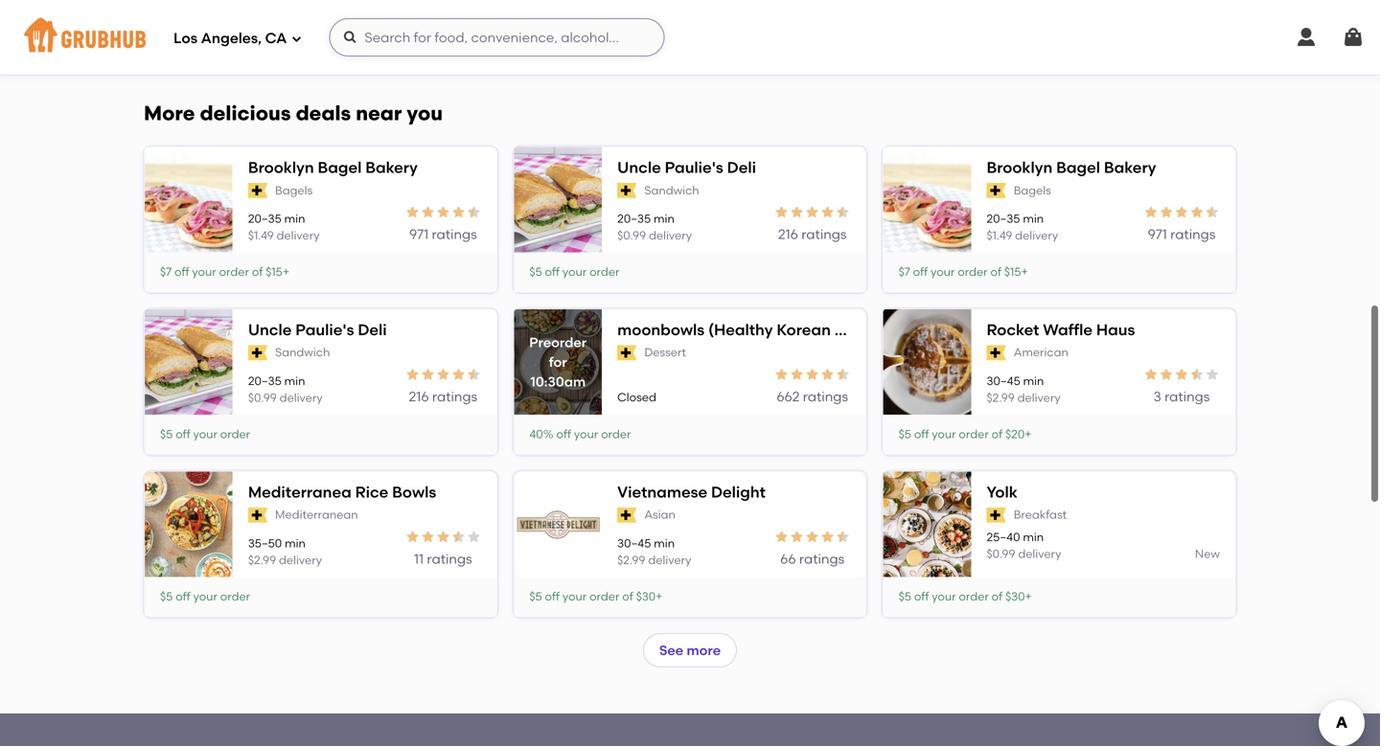 Task type: describe. For each thing, give the bounding box(es) containing it.
66
[[780, 551, 796, 567]]

$5 for subscription pass icon corresponding to left "uncle paulie's deli" link uncle paulie's deli logo
[[160, 428, 173, 442]]

your for moonbowls (healthy korean bowls- koreatown) link
[[574, 428, 598, 442]]

min for mediterranea rice bowls link
[[285, 537, 306, 551]]

subscription pass image for left "uncle paulie's deli" link
[[248, 345, 267, 361]]

bowls-
[[835, 321, 885, 339]]

order for the rocket waffle haus link
[[959, 428, 989, 442]]

more delicious deals near you
[[144, 101, 443, 126]]

20–35 for "uncle paulie's deli" link to the top
[[617, 212, 651, 226]]

delivery for left "uncle paulie's deli" link
[[280, 391, 323, 405]]

breakfast
[[1014, 508, 1067, 522]]

$20+
[[1006, 428, 1032, 442]]

ratings for moonbowls (healthy korean bowls- koreatown) link
[[803, 389, 848, 405]]

0 horizontal spatial $5 off your order of $30+
[[160, 22, 293, 36]]

2 horizontal spatial svg image
[[1342, 26, 1365, 49]]

(healthy
[[708, 321, 773, 339]]

korean
[[777, 321, 831, 339]]

1 horizontal spatial deli
[[727, 158, 756, 177]]

more
[[144, 101, 195, 126]]

min for "uncle paulie's deli" link to the top
[[654, 212, 675, 226]]

you
[[407, 101, 443, 126]]

your for first brooklyn bagel bakery logo from the left brooklyn bagel bakery link
[[192, 265, 216, 279]]

971 for brooklyn bagel bakery link related to 2nd brooklyn bagel bakery logo
[[1148, 226, 1167, 243]]

20–35 for first brooklyn bagel bakery logo from the left brooklyn bagel bakery link
[[248, 212, 282, 226]]

bagels for first brooklyn bagel bakery logo from the left brooklyn bagel bakery link
[[275, 183, 313, 197]]

yolk link
[[987, 482, 1220, 503]]

1 971 ratings from the left
[[409, 226, 477, 243]]

min for vietnamese delight link
[[654, 537, 675, 551]]

$0.99 inside 25–40 min $0.99 delivery
[[987, 547, 1016, 561]]

ratings for mediterranea rice bowls link
[[427, 551, 472, 567]]

your for left "uncle paulie's deli" link
[[193, 428, 217, 442]]

sandwich for uncle's subscription pass image
[[645, 183, 699, 197]]

subscription pass image for uncle
[[617, 183, 637, 198]]

$5 off your order for "uncle paulie's deli" link to the top
[[529, 265, 620, 279]]

paulie's for "uncle paulie's deli" link to the top
[[665, 158, 724, 177]]

216 ratings for left "uncle paulie's deli" link
[[409, 389, 478, 405]]

vietnamese delight  logo image
[[514, 508, 602, 541]]

near
[[356, 101, 402, 126]]

0 horizontal spatial uncle paulie's deli link
[[248, 319, 482, 341]]

main navigation navigation
[[0, 0, 1380, 75]]

ca
[[265, 30, 287, 47]]

rice
[[355, 483, 389, 502]]

bagel for first brooklyn bagel bakery logo from the left brooklyn bagel bakery link
[[318, 158, 362, 177]]

subscription pass image for moonbowls
[[617, 345, 637, 361]]

1 $7 off your order of $15+ from the left
[[160, 265, 289, 279]]

preorder
[[529, 335, 587, 351]]

uncle paulie's deli for "uncle paulie's deli" link to the top
[[617, 158, 756, 177]]

delivery for vietnamese delight link
[[648, 553, 692, 567]]

$5 off your order of $30+ for vietnamese delight
[[529, 590, 663, 604]]

30–45 min $2.99 delivery for vietnamese
[[617, 537, 692, 567]]

rocket
[[987, 321, 1040, 339]]

your for vietnamese delight link
[[563, 590, 587, 604]]

delight
[[711, 483, 766, 502]]

2 $7 off your order of $15+ from the left
[[899, 265, 1028, 279]]

0 horizontal spatial svg image
[[291, 33, 302, 45]]

20–35 min $1.49 delivery for 2nd brooklyn bagel bakery logo
[[987, 212, 1059, 242]]

40%
[[529, 428, 554, 442]]

your for brooklyn bagel bakery link related to 2nd brooklyn bagel bakery logo
[[931, 265, 955, 279]]

Search for food, convenience, alcohol... search field
[[329, 18, 665, 57]]

rocket waffle haus link
[[987, 319, 1220, 341]]

see
[[659, 643, 684, 659]]

moonbowls (healthy korean bowls- koreatown) link
[[617, 319, 977, 341]]

uncle for subscription pass icon corresponding to left "uncle paulie's deli" link
[[248, 321, 292, 339]]

$30+ for yolk
[[1006, 590, 1032, 604]]

see more button
[[643, 634, 737, 668]]

uncle paulie's deli logo image for uncle's subscription pass image
[[514, 145, 602, 255]]

mediterranea
[[248, 483, 352, 502]]

svg image
[[343, 30, 358, 45]]

yolk
[[987, 483, 1018, 502]]

asian
[[645, 508, 676, 522]]

vietnamese delight link
[[617, 482, 851, 503]]

$7 for first brooklyn bagel bakery logo from the left
[[160, 265, 172, 279]]

662 ratings
[[777, 389, 848, 405]]

$5 for uncle's subscription pass image uncle paulie's deli logo
[[529, 265, 542, 279]]

bagel for brooklyn bagel bakery link related to 2nd brooklyn bagel bakery logo
[[1057, 158, 1100, 177]]

$1.49 for first brooklyn bagel bakery logo from the left
[[248, 229, 274, 242]]

delivery for the rocket waffle haus link
[[1018, 391, 1061, 405]]

delivery for "uncle paulie's deli" link to the top
[[649, 229, 692, 242]]

2 brooklyn from the left
[[987, 158, 1053, 177]]

35–50
[[248, 537, 282, 551]]

rocket waffle haus logo image
[[884, 308, 972, 417]]

delivery for yolk link
[[1018, 547, 1062, 561]]

mediterranea rice bowls link
[[248, 482, 482, 503]]

american
[[1014, 346, 1069, 360]]

moonbowls (healthy korean bowls- koreatown)
[[617, 321, 977, 339]]

971 for first brooklyn bagel bakery logo from the left brooklyn bagel bakery link
[[409, 226, 429, 243]]

$5 for yolk logo
[[899, 590, 912, 604]]

20–35 for brooklyn bagel bakery link related to 2nd brooklyn bagel bakery logo
[[987, 212, 1020, 226]]

ratings for the rocket waffle haus link
[[1165, 389, 1210, 405]]



Task type: vqa. For each thing, say whether or not it's contained in the screenshot.


Task type: locate. For each thing, give the bounding box(es) containing it.
deals
[[296, 101, 351, 126]]

35–50 min $2.99 delivery
[[248, 537, 322, 567]]

your
[[193, 22, 217, 36], [192, 265, 216, 279], [563, 265, 587, 279], [931, 265, 955, 279], [193, 428, 217, 442], [574, 428, 598, 442], [932, 428, 956, 442], [193, 590, 217, 604], [563, 590, 587, 604], [932, 590, 956, 604]]

$5 off your order of $30+ down vietnamese delight  logo
[[529, 590, 663, 604]]

10:30am
[[530, 374, 586, 390]]

$5 off your order of $30+
[[160, 22, 293, 36], [529, 590, 663, 604], [899, 590, 1032, 604]]

216 ratings
[[778, 226, 847, 243], [409, 389, 478, 405]]

order for moonbowls (healthy korean bowls- koreatown) link
[[601, 428, 631, 442]]

30–45 min $2.99 delivery down asian
[[617, 537, 692, 567]]

1 bagels from the left
[[275, 183, 313, 197]]

subscription pass image for the rocket waffle haus link
[[987, 345, 1006, 361]]

1 horizontal spatial 971 ratings
[[1148, 226, 1216, 243]]

angeles,
[[201, 30, 262, 47]]

order
[[220, 22, 250, 36], [219, 265, 249, 279], [590, 265, 620, 279], [958, 265, 988, 279], [220, 428, 250, 442], [601, 428, 631, 442], [959, 428, 989, 442], [220, 590, 250, 604], [590, 590, 620, 604], [959, 590, 989, 604]]

216
[[778, 226, 798, 243], [409, 389, 429, 405]]

0 horizontal spatial brooklyn
[[248, 158, 314, 177]]

11 ratings
[[414, 551, 472, 567]]

$2.99 down 35–50
[[248, 553, 276, 567]]

1 horizontal spatial bagel
[[1057, 158, 1100, 177]]

0 vertical spatial 20–35 min $0.99 delivery
[[617, 212, 692, 242]]

1 horizontal spatial 30–45 min $2.99 delivery
[[987, 374, 1061, 405]]

216 for left "uncle paulie's deli" link
[[409, 389, 429, 405]]

0 horizontal spatial 971
[[409, 226, 429, 243]]

25–40 min $0.99 delivery
[[987, 531, 1062, 561]]

1 horizontal spatial paulie's
[[665, 158, 724, 177]]

1 vertical spatial uncle paulie's deli logo image
[[145, 308, 233, 417]]

mediterranea rice bowls
[[248, 483, 436, 502]]

2 horizontal spatial $30+
[[1006, 590, 1032, 604]]

0 horizontal spatial $2.99
[[248, 553, 276, 567]]

$30+
[[267, 22, 293, 36], [636, 590, 663, 604], [1006, 590, 1032, 604]]

1 horizontal spatial 30–45
[[987, 374, 1021, 388]]

1 vertical spatial uncle paulie's deli link
[[248, 319, 482, 341]]

216 ratings for "uncle paulie's deli" link to the top
[[778, 226, 847, 243]]

rocket waffle haus
[[987, 321, 1135, 339]]

$2.99 up $20+
[[987, 391, 1015, 405]]

$5 down rocket waffle haus logo
[[899, 428, 912, 442]]

bagels
[[275, 183, 313, 197], [1014, 183, 1051, 197]]

delivery inside 35–50 min $2.99 delivery
[[279, 553, 322, 567]]

deli
[[727, 158, 756, 177], [358, 321, 387, 339]]

$1.49
[[248, 229, 274, 242], [987, 229, 1013, 242]]

1 horizontal spatial 20–35 min $0.99 delivery
[[617, 212, 692, 242]]

40% off your order
[[529, 428, 631, 442]]

koreatown)
[[889, 321, 977, 339]]

delicious
[[200, 101, 291, 126]]

0 horizontal spatial $1.49
[[248, 229, 274, 242]]

dessert
[[645, 346, 686, 360]]

$0.99 for subscription pass icon corresponding to left "uncle paulie's deli" link
[[248, 391, 277, 405]]

0 horizontal spatial bagels
[[275, 183, 313, 197]]

$5 off your order up the preorder
[[529, 265, 620, 279]]

min
[[284, 212, 305, 226], [654, 212, 675, 226], [1023, 212, 1044, 226], [284, 374, 305, 388], [1023, 374, 1044, 388], [1023, 531, 1044, 544], [285, 537, 306, 551], [654, 537, 675, 551]]

1 bagel from the left
[[318, 158, 362, 177]]

see more
[[659, 643, 721, 659]]

1 horizontal spatial 216
[[778, 226, 798, 243]]

ratings for "uncle paulie's deli" link to the top
[[802, 226, 847, 243]]

$5 off your order of $30+ for yolk
[[899, 590, 1032, 604]]

brooklyn
[[248, 158, 314, 177], [987, 158, 1053, 177]]

1 horizontal spatial $30+
[[636, 590, 663, 604]]

0 vertical spatial 30–45 min $2.99 delivery
[[987, 374, 1061, 405]]

3
[[1154, 389, 1162, 405]]

brooklyn bagel bakery link
[[248, 157, 482, 179], [987, 157, 1220, 179]]

1 vertical spatial sandwich
[[275, 346, 330, 360]]

30–45 down asian
[[617, 537, 651, 551]]

1 horizontal spatial $0.99
[[617, 229, 646, 242]]

min inside 25–40 min $0.99 delivery
[[1023, 531, 1044, 544]]

1 $15+ from the left
[[266, 265, 289, 279]]

30–45 min $2.99 delivery down american
[[987, 374, 1061, 405]]

0 vertical spatial deli
[[727, 158, 756, 177]]

0 horizontal spatial 20–35 min $0.99 delivery
[[248, 374, 323, 405]]

min inside 35–50 min $2.99 delivery
[[285, 537, 306, 551]]

2 brooklyn bagel bakery logo image from the left
[[884, 145, 972, 255]]

brooklyn bagel bakery logo image
[[145, 145, 233, 255], [884, 145, 972, 255]]

1 971 from the left
[[409, 226, 429, 243]]

brooklyn bagel bakery link for 2nd brooklyn bagel bakery logo
[[987, 157, 1220, 179]]

order for "uncle paulie's deli" link to the top
[[590, 265, 620, 279]]

20–35 min $0.99 delivery for uncle's subscription pass image
[[617, 212, 692, 242]]

1 horizontal spatial uncle paulie's deli
[[617, 158, 756, 177]]

0 vertical spatial uncle paulie's deli
[[617, 158, 756, 177]]

2 horizontal spatial $0.99
[[987, 547, 1016, 561]]

min for the rocket waffle haus link
[[1023, 374, 1044, 388]]

bagel
[[318, 158, 362, 177], [1057, 158, 1100, 177]]

$2.99 down asian
[[617, 553, 646, 567]]

ratings for left "uncle paulie's deli" link
[[432, 389, 478, 405]]

$5 left the los
[[160, 22, 173, 36]]

1 horizontal spatial uncle paulie's deli link
[[617, 157, 851, 179]]

uncle paulie's deli link
[[617, 157, 851, 179], [248, 319, 482, 341]]

subscription pass image
[[248, 183, 267, 198], [987, 183, 1006, 198], [248, 345, 267, 361], [987, 345, 1006, 361], [248, 508, 267, 523]]

bagels for brooklyn bagel bakery link related to 2nd brooklyn bagel bakery logo
[[1014, 183, 1051, 197]]

1 horizontal spatial $7 off your order of $15+
[[899, 265, 1028, 279]]

0 horizontal spatial brooklyn bagel bakery logo image
[[145, 145, 233, 255]]

0 horizontal spatial 30–45
[[617, 537, 651, 551]]

1 vertical spatial deli
[[358, 321, 387, 339]]

your for yolk link
[[932, 590, 956, 604]]

uncle paulie's deli for left "uncle paulie's deli" link
[[248, 321, 387, 339]]

1 brooklyn bagel bakery link from the left
[[248, 157, 482, 179]]

0 vertical spatial $0.99
[[617, 229, 646, 242]]

vietnamese
[[617, 483, 708, 502]]

for
[[549, 354, 567, 370]]

662
[[777, 389, 800, 405]]

closed
[[617, 391, 657, 404]]

min for left "uncle paulie's deli" link
[[284, 374, 305, 388]]

0 horizontal spatial paulie's
[[296, 321, 354, 339]]

brooklyn bagel bakery for 2nd brooklyn bagel bakery logo
[[987, 158, 1157, 177]]

2 brooklyn bagel bakery link from the left
[[987, 157, 1220, 179]]

1 brooklyn bagel bakery logo image from the left
[[145, 145, 233, 255]]

of
[[253, 22, 264, 36], [252, 265, 263, 279], [991, 265, 1002, 279], [992, 428, 1003, 442], [622, 590, 633, 604], [992, 590, 1003, 604]]

1 vertical spatial 216 ratings
[[409, 389, 478, 405]]

mediterranean
[[275, 508, 358, 522]]

1 horizontal spatial 971
[[1148, 226, 1167, 243]]

2 horizontal spatial $5 off your order of $30+
[[899, 590, 1032, 604]]

1 horizontal spatial $2.99
[[617, 553, 646, 567]]

2 vertical spatial $5 off your order
[[160, 590, 250, 604]]

0 horizontal spatial $30+
[[267, 22, 293, 36]]

0 horizontal spatial 30–45 min $2.99 delivery
[[617, 537, 692, 567]]

0 horizontal spatial uncle paulie's deli logo image
[[145, 308, 233, 417]]

paulie's for left "uncle paulie's deli" link
[[296, 321, 354, 339]]

of for first brooklyn bagel bakery logo from the left
[[252, 265, 263, 279]]

1 20–35 min $1.49 delivery from the left
[[248, 212, 320, 242]]

0 vertical spatial uncle paulie's deli link
[[617, 157, 851, 179]]

1 horizontal spatial bakery
[[1104, 158, 1157, 177]]

subscription pass image for mediterranea rice bowls link
[[248, 508, 267, 523]]

yolk logo image
[[884, 470, 972, 580]]

uncle paulie's deli
[[617, 158, 756, 177], [248, 321, 387, 339]]

0 vertical spatial sandwich
[[645, 183, 699, 197]]

$2.99 inside 35–50 min $2.99 delivery
[[248, 553, 276, 567]]

30–45 min $2.99 delivery
[[987, 374, 1061, 405], [617, 537, 692, 567]]

1 bakery from the left
[[365, 158, 418, 177]]

30–45 for rocket
[[987, 374, 1021, 388]]

1 $1.49 from the left
[[248, 229, 274, 242]]

sandwich for subscription pass icon corresponding to left "uncle paulie's deli" link
[[275, 346, 330, 360]]

1 vertical spatial 216
[[409, 389, 429, 405]]

$2.99 for vietnamese delight
[[617, 553, 646, 567]]

$15+
[[266, 265, 289, 279], [1004, 265, 1028, 279]]

brooklyn bagel bakery link for first brooklyn bagel bakery logo from the left
[[248, 157, 482, 179]]

uncle paulie's deli logo image for subscription pass icon corresponding to left "uncle paulie's deli" link
[[145, 308, 233, 417]]

bakery for brooklyn bagel bakery link related to 2nd brooklyn bagel bakery logo
[[1104, 158, 1157, 177]]

$5 down yolk logo
[[899, 590, 912, 604]]

svg image
[[1295, 26, 1318, 49], [1342, 26, 1365, 49], [291, 33, 302, 45]]

20–35 min $0.99 delivery for subscription pass icon corresponding to left "uncle paulie's deli" link
[[248, 374, 323, 405]]

mediterranea rice bowls  logo image
[[145, 470, 233, 580]]

0 horizontal spatial 216 ratings
[[409, 389, 478, 405]]

subscription pass image for vietnamese
[[617, 508, 637, 523]]

66 ratings
[[780, 551, 845, 567]]

0 horizontal spatial deli
[[358, 321, 387, 339]]

subscription pass image
[[617, 183, 637, 198], [617, 345, 637, 361], [617, 508, 637, 523], [987, 508, 1006, 523]]

0 horizontal spatial brooklyn bagel bakery
[[248, 158, 418, 177]]

1 vertical spatial 30–45 min $2.99 delivery
[[617, 537, 692, 567]]

sandwich
[[645, 183, 699, 197], [275, 346, 330, 360]]

$7 for 2nd brooklyn bagel bakery logo
[[899, 265, 910, 279]]

0 horizontal spatial bakery
[[365, 158, 418, 177]]

order for vietnamese delight link
[[590, 590, 620, 604]]

$7
[[160, 265, 172, 279], [899, 265, 910, 279]]

0 horizontal spatial uncle paulie's deli
[[248, 321, 387, 339]]

30–45 min $2.99 delivery for rocket
[[987, 374, 1061, 405]]

0 horizontal spatial bagel
[[318, 158, 362, 177]]

delivery for mediterranea rice bowls link
[[279, 553, 322, 567]]

20–35 min $1.49 delivery
[[248, 212, 320, 242], [987, 212, 1059, 242]]

216 for "uncle paulie's deli" link to the top
[[778, 226, 798, 243]]

0 vertical spatial 216 ratings
[[778, 226, 847, 243]]

new
[[1195, 547, 1220, 561]]

0 horizontal spatial sandwich
[[275, 346, 330, 360]]

$5 up mediterranea rice bowls  logo
[[160, 428, 173, 442]]

1 vertical spatial $5 off your order
[[160, 428, 250, 442]]

1 vertical spatial 30–45
[[617, 537, 651, 551]]

los
[[174, 30, 198, 47]]

$30+ up see
[[636, 590, 663, 604]]

$0.99 for uncle's subscription pass image
[[617, 229, 646, 242]]

order for left "uncle paulie's deli" link
[[220, 428, 250, 442]]

0 horizontal spatial 216
[[409, 389, 429, 405]]

1 vertical spatial $0.99
[[248, 391, 277, 405]]

$5 off your order down mediterranea rice bowls  logo
[[160, 590, 250, 604]]

1 horizontal spatial $5 off your order of $30+
[[529, 590, 663, 604]]

$5 off your order for mediterranea rice bowls link
[[160, 590, 250, 604]]

your for mediterranea rice bowls link
[[193, 590, 217, 604]]

moonbowls
[[617, 321, 705, 339]]

$1.49 for 2nd brooklyn bagel bakery logo
[[987, 229, 1013, 242]]

of for yolk logo
[[992, 590, 1003, 604]]

0 horizontal spatial $0.99
[[248, 391, 277, 405]]

your for "uncle paulie's deli" link to the top
[[563, 265, 587, 279]]

0 vertical spatial 30–45
[[987, 374, 1021, 388]]

$2.99 for mediterranea rice bowls
[[248, 553, 276, 567]]

1 horizontal spatial $15+
[[1004, 265, 1028, 279]]

$5 off your order
[[529, 265, 620, 279], [160, 428, 250, 442], [160, 590, 250, 604]]

ratings for vietnamese delight link
[[799, 551, 845, 567]]

brooklyn bagel bakery for first brooklyn bagel bakery logo from the left
[[248, 158, 418, 177]]

of for vietnamese delight  logo
[[622, 590, 633, 604]]

1 horizontal spatial bagels
[[1014, 183, 1051, 197]]

of for rocket waffle haus logo
[[992, 428, 1003, 442]]

1 brooklyn from the left
[[248, 158, 314, 177]]

$5 for mediterranea rice bowls  logo
[[160, 590, 173, 604]]

1 brooklyn bagel bakery from the left
[[248, 158, 418, 177]]

$5 off your order of $20+
[[899, 428, 1032, 442]]

waffle
[[1043, 321, 1093, 339]]

30–45 down american
[[987, 374, 1021, 388]]

2 brooklyn bagel bakery from the left
[[987, 158, 1157, 177]]

1 vertical spatial uncle paulie's deli
[[248, 321, 387, 339]]

1 horizontal spatial $1.49
[[987, 229, 1013, 242]]

more
[[687, 643, 721, 659]]

1 vertical spatial 20–35 min $0.99 delivery
[[248, 374, 323, 405]]

2 971 ratings from the left
[[1148, 226, 1216, 243]]

bakery for first brooklyn bagel bakery logo from the left brooklyn bagel bakery link
[[365, 158, 418, 177]]

los angeles, ca
[[174, 30, 287, 47]]

$2.99 for rocket waffle haus
[[987, 391, 1015, 405]]

1 horizontal spatial sandwich
[[645, 183, 699, 197]]

min for yolk link
[[1023, 531, 1044, 544]]

20–35 min $0.99 delivery
[[617, 212, 692, 242], [248, 374, 323, 405]]

0 horizontal spatial 971 ratings
[[409, 226, 477, 243]]

0 horizontal spatial $15+
[[266, 265, 289, 279]]

1 horizontal spatial $7
[[899, 265, 910, 279]]

delivery
[[277, 229, 320, 242], [649, 229, 692, 242], [1015, 229, 1059, 242], [280, 391, 323, 405], [1018, 391, 1061, 405], [1018, 547, 1062, 561], [279, 553, 322, 567], [648, 553, 692, 567]]

$5 off your order for left "uncle paulie's deli" link
[[160, 428, 250, 442]]

1 horizontal spatial brooklyn bagel bakery logo image
[[884, 145, 972, 255]]

2 971 from the left
[[1148, 226, 1167, 243]]

uncle paulie's deli logo image
[[514, 145, 602, 255], [145, 308, 233, 417]]

$5 for vietnamese delight  logo
[[529, 590, 542, 604]]

1 vertical spatial uncle
[[248, 321, 292, 339]]

$5
[[160, 22, 173, 36], [529, 265, 542, 279], [160, 428, 173, 442], [899, 428, 912, 442], [160, 590, 173, 604], [529, 590, 542, 604], [899, 590, 912, 604]]

2 $7 from the left
[[899, 265, 910, 279]]

2 bagel from the left
[[1057, 158, 1100, 177]]

$30+ down 25–40 min $0.99 delivery
[[1006, 590, 1032, 604]]

delivery inside 25–40 min $0.99 delivery
[[1018, 547, 1062, 561]]

0 vertical spatial $5 off your order
[[529, 265, 620, 279]]

1 horizontal spatial uncle
[[617, 158, 661, 177]]

2 vertical spatial $0.99
[[987, 547, 1016, 561]]

0 vertical spatial uncle
[[617, 158, 661, 177]]

your for the rocket waffle haus link
[[932, 428, 956, 442]]

1 vertical spatial paulie's
[[296, 321, 354, 339]]

$5 off your order of $30+ up delicious
[[160, 22, 293, 36]]

order for yolk link
[[959, 590, 989, 604]]

$30+ for vietnamese delight
[[636, 590, 663, 604]]

1 horizontal spatial uncle paulie's deli logo image
[[514, 145, 602, 255]]

11
[[414, 551, 424, 567]]

preorder for 10:30am
[[529, 335, 587, 390]]

1 horizontal spatial brooklyn bagel bakery link
[[987, 157, 1220, 179]]

off
[[176, 22, 190, 36], [174, 265, 189, 279], [545, 265, 560, 279], [913, 265, 928, 279], [176, 428, 190, 442], [556, 428, 571, 442], [914, 428, 929, 442], [176, 590, 190, 604], [545, 590, 560, 604], [914, 590, 929, 604]]

2 $1.49 from the left
[[987, 229, 1013, 242]]

$5 down mediterranea rice bowls  logo
[[160, 590, 173, 604]]

$5 down vietnamese delight  logo
[[529, 590, 542, 604]]

$2.99
[[987, 391, 1015, 405], [248, 553, 276, 567], [617, 553, 646, 567]]

971 ratings
[[409, 226, 477, 243], [1148, 226, 1216, 243]]

2 bagels from the left
[[1014, 183, 1051, 197]]

0 vertical spatial paulie's
[[665, 158, 724, 177]]

brooklyn bagel bakery
[[248, 158, 418, 177], [987, 158, 1157, 177]]

2 20–35 min $1.49 delivery from the left
[[987, 212, 1059, 242]]

bakery
[[365, 158, 418, 177], [1104, 158, 1157, 177]]

paulie's
[[665, 158, 724, 177], [296, 321, 354, 339]]

20–35 min $1.49 delivery for first brooklyn bagel bakery logo from the left
[[248, 212, 320, 242]]

1 horizontal spatial brooklyn bagel bakery
[[987, 158, 1157, 177]]

1 horizontal spatial svg image
[[1295, 26, 1318, 49]]

30–45 for vietnamese
[[617, 537, 651, 551]]

ratings
[[432, 226, 477, 243], [802, 226, 847, 243], [1171, 226, 1216, 243], [432, 389, 478, 405], [803, 389, 848, 405], [1165, 389, 1210, 405], [427, 551, 472, 567], [799, 551, 845, 567]]

bowls
[[392, 483, 436, 502]]

0 horizontal spatial brooklyn bagel bakery link
[[248, 157, 482, 179]]

0 horizontal spatial 20–35 min $1.49 delivery
[[248, 212, 320, 242]]

2 horizontal spatial $2.99
[[987, 391, 1015, 405]]

1 $7 from the left
[[160, 265, 172, 279]]

uncle
[[617, 158, 661, 177], [248, 321, 292, 339]]

25–40
[[987, 531, 1020, 544]]

0 vertical spatial uncle paulie's deli logo image
[[514, 145, 602, 255]]

order for mediterranea rice bowls link
[[220, 590, 250, 604]]

0 horizontal spatial $7 off your order of $15+
[[160, 265, 289, 279]]

1 horizontal spatial 216 ratings
[[778, 226, 847, 243]]

0 horizontal spatial $7
[[160, 265, 172, 279]]

971
[[409, 226, 429, 243], [1148, 226, 1167, 243]]

$5 for rocket waffle haus logo
[[899, 428, 912, 442]]

0 horizontal spatial uncle
[[248, 321, 292, 339]]

2 $15+ from the left
[[1004, 265, 1028, 279]]

uncle for uncle's subscription pass image
[[617, 158, 661, 177]]

of for 2nd brooklyn bagel bakery logo
[[991, 265, 1002, 279]]

$5 off your order up mediterranea rice bowls  logo
[[160, 428, 250, 442]]

0 vertical spatial 216
[[778, 226, 798, 243]]

1 horizontal spatial 20–35 min $1.49 delivery
[[987, 212, 1059, 242]]

$5 up the preorder
[[529, 265, 542, 279]]

30–45
[[987, 374, 1021, 388], [617, 537, 651, 551]]

3 ratings
[[1154, 389, 1210, 405]]

$0.99
[[617, 229, 646, 242], [248, 391, 277, 405], [987, 547, 1016, 561]]

20–35 for left "uncle paulie's deli" link
[[248, 374, 282, 388]]

20–35
[[248, 212, 282, 226], [617, 212, 651, 226], [987, 212, 1020, 226], [248, 374, 282, 388]]

2 bakery from the left
[[1104, 158, 1157, 177]]

$5 off your order of $30+ down 25–40
[[899, 590, 1032, 604]]

1 horizontal spatial brooklyn
[[987, 158, 1053, 177]]

haus
[[1097, 321, 1135, 339]]

$7 off your order of $15+
[[160, 265, 289, 279], [899, 265, 1028, 279]]

vietnamese delight
[[617, 483, 766, 502]]

star icon image
[[405, 205, 420, 220], [420, 205, 436, 220], [436, 205, 451, 220], [451, 205, 466, 220], [466, 205, 482, 220], [466, 205, 482, 220], [774, 205, 790, 220], [790, 205, 805, 220], [805, 205, 820, 220], [820, 205, 836, 220], [836, 205, 851, 220], [836, 205, 851, 220], [1144, 205, 1159, 220], [1159, 205, 1174, 220], [1174, 205, 1190, 220], [1190, 205, 1205, 220], [1205, 205, 1220, 220], [1205, 205, 1220, 220], [405, 367, 420, 383], [420, 367, 436, 383], [436, 367, 451, 383], [451, 367, 466, 383], [466, 367, 482, 383], [466, 367, 482, 383], [774, 367, 790, 383], [790, 367, 805, 383], [805, 367, 820, 383], [820, 367, 836, 383], [836, 367, 851, 383], [836, 367, 851, 383], [1144, 367, 1159, 383], [1159, 367, 1174, 383], [1174, 367, 1190, 383], [1190, 367, 1205, 383], [1190, 367, 1205, 383], [1205, 367, 1220, 383], [405, 530, 420, 545], [420, 530, 436, 545], [436, 530, 451, 545], [451, 530, 466, 545], [451, 530, 466, 545], [466, 530, 482, 545], [774, 530, 790, 545], [790, 530, 805, 545], [805, 530, 820, 545], [820, 530, 836, 545], [836, 530, 851, 545], [836, 530, 851, 545]]

$30+ right the angeles,
[[267, 22, 293, 36]]



